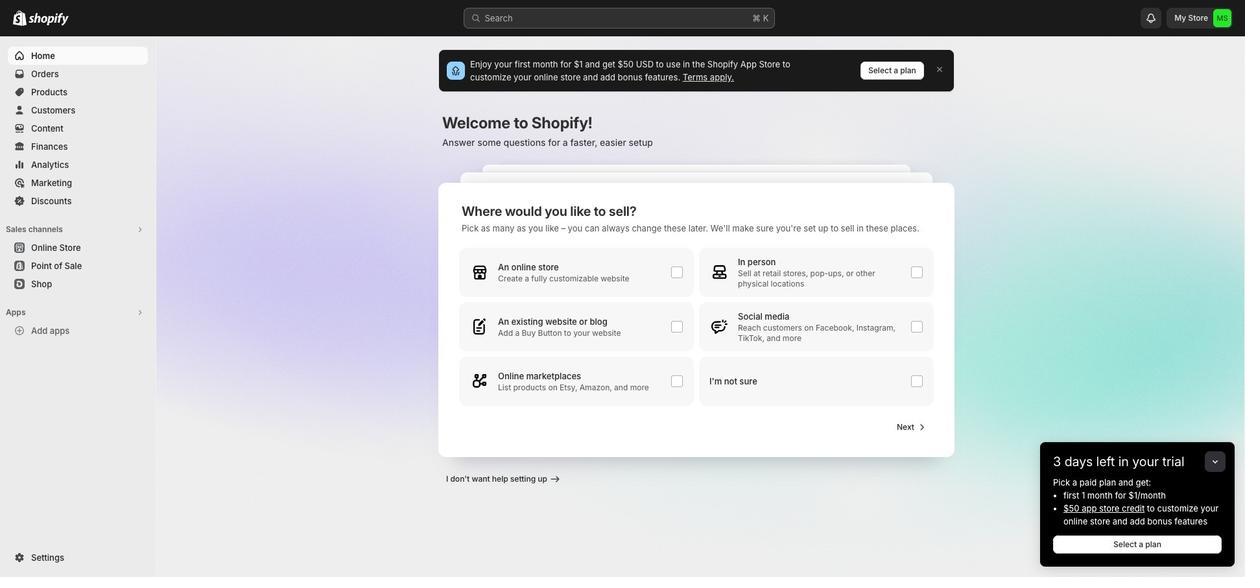 Task type: vqa. For each thing, say whether or not it's contained in the screenshot.
Shopify image
yes



Task type: locate. For each thing, give the bounding box(es) containing it.
0 horizontal spatial shopify image
[[13, 10, 27, 26]]

my store image
[[1214, 9, 1232, 27]]

1 horizontal spatial shopify image
[[29, 13, 69, 26]]

shopify image
[[13, 10, 27, 26], [29, 13, 69, 26]]



